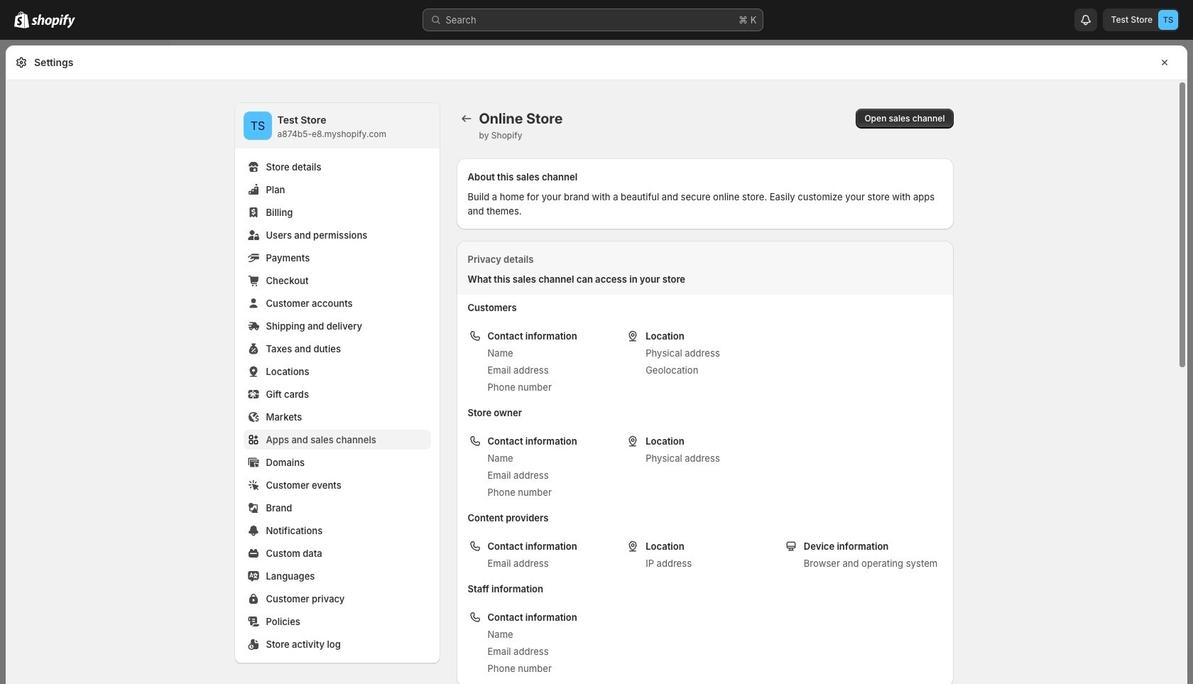 Task type: vqa. For each thing, say whether or not it's contained in the screenshot.
Test Store "image" to the right
yes



Task type: locate. For each thing, give the bounding box(es) containing it.
shopify image
[[14, 11, 29, 28]]

shop settings menu element
[[235, 103, 439, 663]]

shopify image
[[31, 14, 75, 28]]

0 vertical spatial test store image
[[1159, 10, 1179, 30]]

test store image
[[1159, 10, 1179, 30], [243, 112, 272, 140]]

0 horizontal spatial test store image
[[243, 112, 272, 140]]

1 vertical spatial test store image
[[243, 112, 272, 140]]



Task type: describe. For each thing, give the bounding box(es) containing it.
test store image inside shop settings menu element
[[243, 112, 272, 140]]

settings dialog
[[6, 45, 1188, 684]]

1 horizontal spatial test store image
[[1159, 10, 1179, 30]]



